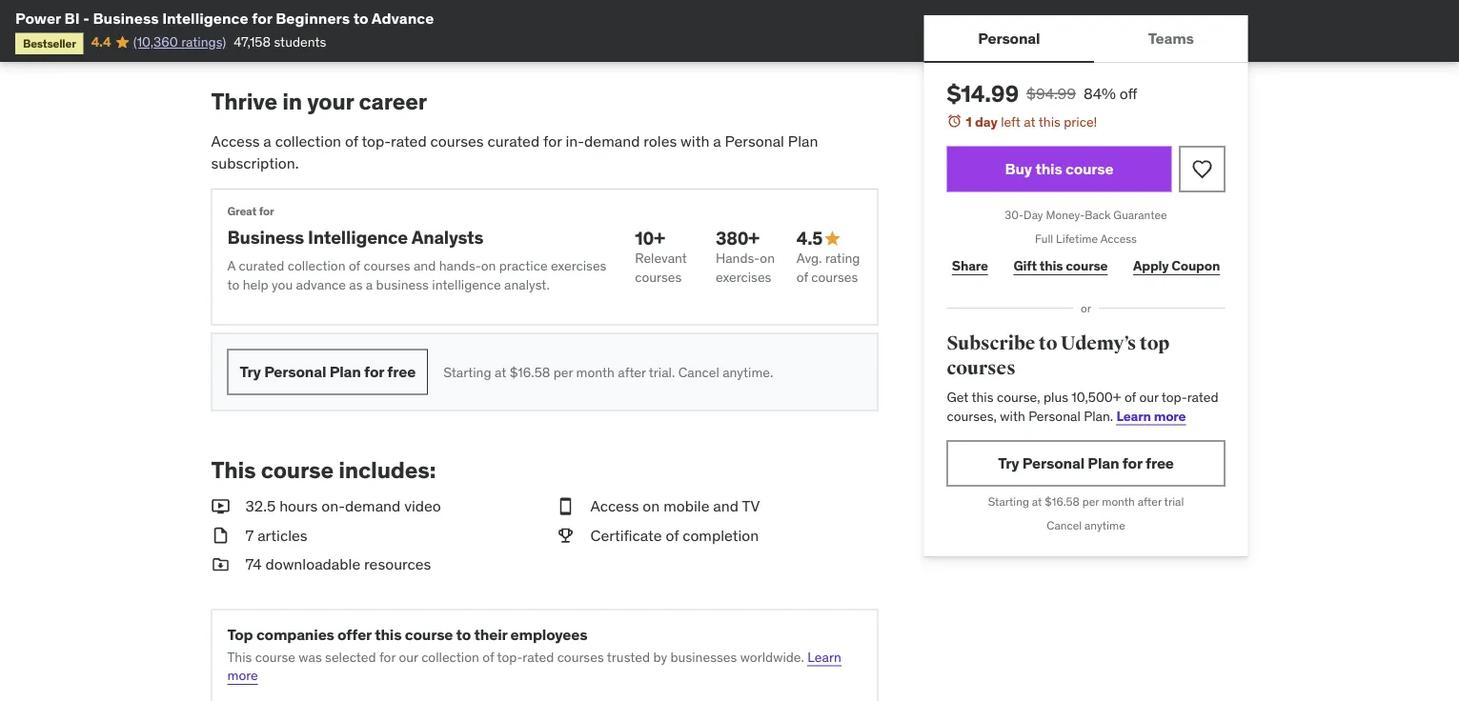 Task type: locate. For each thing, give the bounding box(es) containing it.
this for gift
[[1040, 257, 1063, 274]]

to left udemy's
[[1039, 332, 1057, 355]]

1 vertical spatial try personal plan for free link
[[947, 441, 1225, 487]]

small image for 32.5 hours on-demand video
[[211, 497, 230, 518]]

0 vertical spatial learn more link
[[1117, 407, 1186, 424]]

1 horizontal spatial try personal plan for free
[[998, 454, 1174, 473]]

1 horizontal spatial cancel
[[1047, 518, 1082, 533]]

0 vertical spatial per
[[553, 364, 573, 381]]

$16.58 inside thrive in your career 'element'
[[510, 364, 550, 381]]

collection
[[275, 132, 341, 151], [288, 258, 346, 275], [421, 649, 479, 666]]

more down top
[[227, 668, 258, 685]]

on
[[760, 250, 775, 268], [481, 258, 496, 275], [643, 497, 660, 517]]

day
[[975, 113, 998, 130]]

0 vertical spatial starting
[[443, 364, 491, 381]]

small image left 7
[[211, 526, 230, 547]]

0 vertical spatial business
[[93, 8, 159, 28]]

1 vertical spatial $16.58
[[1045, 495, 1080, 509]]

$16.58 inside "starting at $16.58 per month after trial cancel anytime"
[[1045, 495, 1080, 509]]

1 vertical spatial access
[[1101, 231, 1137, 246]]

learn more link for top companies offer this course to their employees
[[227, 649, 841, 685]]

buy
[[1005, 159, 1032, 179]]

0 horizontal spatial on
[[481, 258, 496, 275]]

this for get
[[972, 389, 994, 406]]

analysts
[[411, 226, 483, 249]]

month inside thrive in your career 'element'
[[576, 364, 615, 381]]

certificate
[[590, 526, 662, 546]]

guarantee
[[1114, 208, 1167, 223]]

personal down plus
[[1029, 407, 1081, 424]]

top- down top
[[1162, 389, 1187, 406]]

1 vertical spatial free
[[1146, 454, 1174, 473]]

buy this course
[[1005, 159, 1114, 179]]

learn more down employees
[[227, 649, 841, 685]]

(10,360
[[133, 33, 178, 50]]

month
[[576, 364, 615, 381], [1102, 495, 1135, 509]]

rated
[[391, 132, 427, 151], [1187, 389, 1219, 406], [523, 649, 554, 666]]

learn more link down employees
[[227, 649, 841, 685]]

1 horizontal spatial after
[[1138, 495, 1162, 509]]

at inside thrive in your career 'element'
[[495, 364, 506, 381]]

cancel inside thrive in your career 'element'
[[678, 364, 719, 381]]

this up courses,
[[972, 389, 994, 406]]

plan inside 'access a collection of top-rated courses curated for in-demand roles with a personal plan subscription.'
[[788, 132, 818, 151]]

0 horizontal spatial starting
[[443, 364, 491, 381]]

of down avg.
[[797, 269, 808, 286]]

thrive in your career element
[[211, 88, 878, 412]]

with right roles
[[681, 132, 709, 151]]

you
[[272, 276, 293, 294]]

per inside "starting at $16.58 per month after trial cancel anytime"
[[1082, 495, 1099, 509]]

cancel inside "starting at $16.58 per month after trial cancel anytime"
[[1047, 518, 1082, 533]]

intelligence up ratings)
[[162, 8, 248, 28]]

learn more right plan. in the bottom right of the page
[[1117, 407, 1186, 424]]

0 horizontal spatial access
[[211, 132, 260, 151]]

month up anytime
[[1102, 495, 1135, 509]]

try personal plan for free down advance
[[240, 363, 416, 382]]

starting down intelligence
[[443, 364, 491, 381]]

business
[[93, 8, 159, 28], [227, 226, 304, 249]]

0 vertical spatial intelligence
[[162, 8, 248, 28]]

for inside great for business intelligence analysts a curated collection of courses and hands-on practice exercises to help you advance as a business intelligence analyst.
[[259, 205, 274, 219]]

0 horizontal spatial exercises
[[551, 258, 607, 275]]

top- down their
[[497, 649, 523, 666]]

trial
[[1164, 495, 1184, 509]]

collection up advance
[[288, 258, 346, 275]]

0 horizontal spatial learn more link
[[227, 649, 841, 685]]

advance
[[372, 8, 434, 28]]

to left their
[[456, 625, 471, 645]]

1 horizontal spatial with
[[1000, 407, 1025, 424]]

small image
[[823, 230, 842, 249], [211, 497, 230, 518], [211, 526, 230, 547], [211, 554, 230, 576]]

exercises right practice
[[551, 258, 607, 275]]

personal inside get this course, plus 10,500+ of our top-rated courses, with personal plan.
[[1029, 407, 1081, 424]]

for left in-
[[543, 132, 562, 151]]

learn more link right plan. in the bottom right of the page
[[1117, 407, 1186, 424]]

beginners
[[276, 8, 350, 28]]

starting inside thrive in your career 'element'
[[443, 364, 491, 381]]

collection down thrive in your career
[[275, 132, 341, 151]]

1 horizontal spatial more
[[1154, 407, 1186, 424]]

gift
[[1014, 257, 1037, 274]]

1 vertical spatial collection
[[288, 258, 346, 275]]

personal inside button
[[978, 28, 1040, 48]]

0 vertical spatial try personal plan for free
[[240, 363, 416, 382]]

after left trial
[[1138, 495, 1162, 509]]

access inside 'access a collection of top-rated courses curated for in-demand roles with a personal plan subscription.'
[[211, 132, 260, 151]]

business inside great for business intelligence analysts a curated collection of courses and hands-on practice exercises to help you advance as a business intelligence analyst.
[[227, 226, 304, 249]]

in-
[[566, 132, 584, 151]]

1 vertical spatial per
[[1082, 495, 1099, 509]]

and left tv
[[713, 497, 739, 517]]

after left 'trial.'
[[618, 364, 646, 381]]

access for access a collection of top-rated courses curated for in-demand roles with a personal plan subscription.
[[211, 132, 260, 151]]

0 vertical spatial plan
[[788, 132, 818, 151]]

1 horizontal spatial learn more
[[1117, 407, 1186, 424]]

of right 10,500+
[[1125, 389, 1136, 406]]

1 horizontal spatial try
[[998, 454, 1019, 473]]

with inside 'access a collection of top-rated courses curated for in-demand roles with a personal plan subscription.'
[[681, 132, 709, 151]]

10+
[[635, 227, 665, 250]]

1 vertical spatial small image
[[556, 526, 575, 547]]

business up 4.4
[[93, 8, 159, 28]]

0 vertical spatial free
[[387, 363, 416, 382]]

74 downloadable resources
[[245, 555, 431, 575]]

and inside great for business intelligence analysts a curated collection of courses and hands-on practice exercises to help you advance as a business intelligence analyst.
[[414, 258, 436, 275]]

try personal plan for free down plan. in the bottom right of the page
[[998, 454, 1174, 473]]

on inside 380+ hands-on exercises
[[760, 250, 775, 268]]

lifetime
[[1056, 231, 1098, 246]]

try personal plan for free link down plan. in the bottom right of the page
[[947, 441, 1225, 487]]

rated inside 'access a collection of top-rated courses curated for in-demand roles with a personal plan subscription.'
[[391, 132, 427, 151]]

starting
[[443, 364, 491, 381], [988, 495, 1029, 509]]

free up trial
[[1146, 454, 1174, 473]]

after for trial
[[1138, 495, 1162, 509]]

great
[[227, 205, 257, 219]]

hands-
[[439, 258, 481, 275]]

curated left in-
[[487, 132, 540, 151]]

1 horizontal spatial business
[[227, 226, 304, 249]]

access for access on mobile and tv
[[590, 497, 639, 517]]

2 vertical spatial access
[[590, 497, 639, 517]]

access up 'certificate'
[[590, 497, 639, 517]]

0 vertical spatial our
[[1139, 389, 1159, 406]]

small image left the 32.5
[[211, 497, 230, 518]]

30-day money-back guarantee full lifetime access
[[1005, 208, 1167, 246]]

1 horizontal spatial learn more link
[[1117, 407, 1186, 424]]

completion
[[683, 526, 759, 546]]

1 horizontal spatial free
[[1146, 454, 1174, 473]]

1 vertical spatial more
[[227, 668, 258, 685]]

0 horizontal spatial cancel
[[678, 364, 719, 381]]

1 vertical spatial this
[[227, 649, 252, 666]]

video
[[404, 497, 441, 517]]

0 vertical spatial $16.58
[[510, 364, 550, 381]]

for inside 'access a collection of top-rated courses curated for in-demand roles with a personal plan subscription.'
[[543, 132, 562, 151]]

more for subscribe to udemy's top courses
[[1154, 407, 1186, 424]]

try inside thrive in your career 'element'
[[240, 363, 261, 382]]

this down top
[[227, 649, 252, 666]]

1 horizontal spatial access
[[590, 497, 639, 517]]

10,500+
[[1072, 389, 1121, 406]]

top- down career
[[362, 132, 391, 151]]

back
[[1085, 208, 1111, 223]]

as
[[349, 276, 363, 294]]

exercises down "hands-"
[[716, 269, 771, 286]]

47,158 students
[[234, 33, 326, 50]]

2 small image from the top
[[556, 526, 575, 547]]

1 horizontal spatial our
[[1139, 389, 1159, 406]]

tab list
[[924, 15, 1248, 63]]

2 horizontal spatial access
[[1101, 231, 1137, 246]]

0 horizontal spatial $16.58
[[510, 364, 550, 381]]

try personal plan for free link
[[227, 350, 428, 396], [947, 441, 1225, 487]]

intelligence inside great for business intelligence analysts a curated collection of courses and hands-on practice exercises to help you advance as a business intelligence analyst.
[[308, 226, 408, 249]]

tab list containing personal
[[924, 15, 1248, 63]]

trusted
[[607, 649, 650, 666]]

bi
[[64, 8, 80, 28]]

this right buy
[[1035, 159, 1062, 179]]

top
[[1140, 332, 1170, 355]]

anytime
[[1085, 518, 1125, 533]]

0 vertical spatial after
[[618, 364, 646, 381]]

curated up help
[[239, 258, 284, 275]]

access down back
[[1101, 231, 1137, 246]]

for right great on the left of page
[[259, 205, 274, 219]]

1 vertical spatial top-
[[1162, 389, 1187, 406]]

month left 'trial.'
[[576, 364, 615, 381]]

thrive
[[211, 88, 277, 116]]

to inside great for business intelligence analysts a curated collection of courses and hands-on practice exercises to help you advance as a business intelligence analyst.
[[227, 276, 239, 294]]

at inside "starting at $16.58 per month after trial cancel anytime"
[[1032, 495, 1042, 509]]

0 horizontal spatial learn more
[[227, 649, 841, 685]]

on left avg.
[[760, 250, 775, 268]]

2 horizontal spatial on
[[760, 250, 775, 268]]

1 horizontal spatial intelligence
[[308, 226, 408, 249]]

plan for 'try personal plan for free' link to the right
[[1088, 454, 1119, 473]]

1 vertical spatial starting
[[988, 495, 1029, 509]]

business down great on the left of page
[[227, 226, 304, 249]]

0 vertical spatial demand
[[584, 132, 640, 151]]

month for trial
[[1102, 495, 1135, 509]]

try down course,
[[998, 454, 1019, 473]]

to
[[353, 8, 368, 28], [227, 276, 239, 294], [1039, 332, 1057, 355], [456, 625, 471, 645]]

free down business
[[387, 363, 416, 382]]

gift this course link
[[1008, 247, 1113, 285]]

0 horizontal spatial plan
[[329, 363, 361, 382]]

free for 'try personal plan for free' link to the right
[[1146, 454, 1174, 473]]

0 horizontal spatial try
[[240, 363, 261, 382]]

month inside "starting at $16.58 per month after trial cancel anytime"
[[1102, 495, 1135, 509]]

1 horizontal spatial starting
[[988, 495, 1029, 509]]

students
[[274, 33, 326, 50]]

ratings)
[[181, 33, 226, 50]]

1 vertical spatial plan
[[329, 363, 361, 382]]

2 horizontal spatial plan
[[1088, 454, 1119, 473]]

learn for subscribe to udemy's top courses
[[1117, 407, 1151, 424]]

small image for 74 downloadable resources
[[211, 554, 230, 576]]

1 horizontal spatial $16.58
[[1045, 495, 1080, 509]]

of inside get this course, plus 10,500+ of our top-rated courses, with personal plan.
[[1125, 389, 1136, 406]]

downloadable
[[265, 555, 360, 575]]

0 horizontal spatial and
[[414, 258, 436, 275]]

0 horizontal spatial try personal plan for free link
[[227, 350, 428, 396]]

1 horizontal spatial top-
[[497, 649, 523, 666]]

at for starting at $16.58 per month after trial. cancel anytime.
[[495, 364, 506, 381]]

per
[[553, 364, 573, 381], [1082, 495, 1099, 509]]

course up back
[[1066, 159, 1114, 179]]

after for trial.
[[618, 364, 646, 381]]

learn more link for subscribe to udemy's top courses
[[1117, 407, 1186, 424]]

rating
[[825, 250, 860, 268]]

0 horizontal spatial try personal plan for free
[[240, 363, 416, 382]]

learn right worldwide.
[[808, 649, 841, 666]]

1 horizontal spatial exercises
[[716, 269, 771, 286]]

with down course,
[[1000, 407, 1025, 424]]

1 horizontal spatial rated
[[523, 649, 554, 666]]

collection inside 'access a collection of top-rated courses curated for in-demand roles with a personal plan subscription.'
[[275, 132, 341, 151]]

learn more
[[1117, 407, 1186, 424], [227, 649, 841, 685]]

course
[[1066, 159, 1114, 179], [1066, 257, 1108, 274], [261, 457, 334, 485], [405, 625, 453, 645], [255, 649, 295, 666]]

0 horizontal spatial intelligence
[[162, 8, 248, 28]]

try personal plan for free link down advance
[[227, 350, 428, 396]]

help
[[243, 276, 268, 294]]

0 vertical spatial rated
[[391, 132, 427, 151]]

a right roles
[[713, 132, 721, 151]]

personal up $14.99
[[978, 28, 1040, 48]]

apply coupon button
[[1128, 247, 1225, 285]]

less
[[273, 14, 297, 31]]

teams button
[[1094, 15, 1248, 61]]

access up 'subscription.'
[[211, 132, 260, 151]]

course left their
[[405, 625, 453, 645]]

1 vertical spatial at
[[495, 364, 506, 381]]

0 vertical spatial collection
[[275, 132, 341, 151]]

1 vertical spatial try
[[998, 454, 1019, 473]]

a up 'subscription.'
[[263, 132, 271, 151]]

1 horizontal spatial plan
[[788, 132, 818, 151]]

a right as on the top left
[[366, 276, 373, 294]]

0 horizontal spatial curated
[[239, 258, 284, 275]]

after inside thrive in your career 'element'
[[618, 364, 646, 381]]

after inside "starting at $16.58 per month after trial cancel anytime"
[[1138, 495, 1162, 509]]

1 vertical spatial intelligence
[[308, 226, 408, 249]]

this up the 32.5
[[211, 457, 256, 485]]

cancel left anytime
[[1047, 518, 1082, 533]]

this for buy
[[1035, 159, 1062, 179]]

this right offer
[[375, 625, 402, 645]]

$16.58 for starting at $16.58 per month after trial. cancel anytime.
[[510, 364, 550, 381]]

0 vertical spatial top-
[[362, 132, 391, 151]]

0 horizontal spatial per
[[553, 364, 573, 381]]

resources
[[364, 555, 431, 575]]

collection down their
[[421, 649, 479, 666]]

small image left 74
[[211, 554, 230, 576]]

0 vertical spatial access
[[211, 132, 260, 151]]

relevant
[[635, 250, 687, 268]]

0 vertical spatial this
[[211, 457, 256, 485]]

on up intelligence
[[481, 258, 496, 275]]

1 vertical spatial business
[[227, 226, 304, 249]]

1 vertical spatial month
[[1102, 495, 1135, 509]]

30-
[[1005, 208, 1024, 223]]

0 horizontal spatial month
[[576, 364, 615, 381]]

our right 10,500+
[[1139, 389, 1159, 406]]

exercises
[[551, 258, 607, 275], [716, 269, 771, 286]]

cancel for anytime
[[1047, 518, 1082, 533]]

cancel right 'trial.'
[[678, 364, 719, 381]]

try down help
[[240, 363, 261, 382]]

1 vertical spatial learn more link
[[227, 649, 841, 685]]

1 vertical spatial try personal plan for free
[[998, 454, 1174, 473]]

this inside get this course, plus 10,500+ of our top-rated courses, with personal plan.
[[972, 389, 994, 406]]

0 horizontal spatial top-
[[362, 132, 391, 151]]

1 vertical spatial demand
[[345, 497, 401, 517]]

a
[[263, 132, 271, 151], [713, 132, 721, 151], [366, 276, 373, 294]]

courses inside subscribe to udemy's top courses
[[947, 357, 1016, 380]]

$14.99 $94.99 84% off
[[947, 79, 1138, 108]]

on left mobile
[[643, 497, 660, 517]]

demand down includes:
[[345, 497, 401, 517]]

small image
[[556, 497, 575, 518], [556, 526, 575, 547]]

of down 'your'
[[345, 132, 358, 151]]

more right plan. in the bottom right of the page
[[1154, 407, 1186, 424]]

small image up rating
[[823, 230, 842, 249]]

demand left roles
[[584, 132, 640, 151]]

and up business
[[414, 258, 436, 275]]

0 vertical spatial month
[[576, 364, 615, 381]]

this right gift
[[1040, 257, 1063, 274]]

learn for top companies offer this course to their employees
[[808, 649, 841, 666]]

our down top companies offer this course to their employees
[[399, 649, 418, 666]]

0 horizontal spatial learn
[[808, 649, 841, 666]]

at
[[1024, 113, 1036, 130], [495, 364, 506, 381], [1032, 495, 1042, 509]]

personal right roles
[[725, 132, 784, 151]]

udemy's
[[1061, 332, 1136, 355]]

advance
[[296, 276, 346, 294]]

1 vertical spatial cancel
[[1047, 518, 1082, 533]]

74
[[245, 555, 262, 575]]

for down business
[[364, 363, 384, 382]]

add to wishlist image
[[1191, 158, 1214, 181]]

1 small image from the top
[[556, 497, 575, 518]]

0 vertical spatial cancel
[[678, 364, 719, 381]]

starting down courses,
[[988, 495, 1029, 509]]

curated
[[487, 132, 540, 151], [239, 258, 284, 275]]

course down lifetime
[[1066, 257, 1108, 274]]

course inside button
[[1066, 159, 1114, 179]]

1 vertical spatial learn
[[808, 649, 841, 666]]

to down a
[[227, 276, 239, 294]]

0 vertical spatial with
[[681, 132, 709, 151]]

after
[[618, 364, 646, 381], [1138, 495, 1162, 509]]

intelligence up as on the top left
[[308, 226, 408, 249]]

this inside button
[[1035, 159, 1062, 179]]

in
[[282, 88, 302, 116]]

try personal plan for free inside thrive in your career 'element'
[[240, 363, 416, 382]]

of up as on the top left
[[349, 258, 360, 275]]

small image for 7 articles
[[211, 526, 230, 547]]

2 vertical spatial rated
[[523, 649, 554, 666]]

intelligence
[[162, 8, 248, 28], [308, 226, 408, 249]]

2 horizontal spatial rated
[[1187, 389, 1219, 406]]

2 vertical spatial at
[[1032, 495, 1042, 509]]

per inside thrive in your career 'element'
[[553, 364, 573, 381]]

0 horizontal spatial free
[[387, 363, 416, 382]]

starting for starting at $16.58 per month after trial. cancel anytime.
[[443, 364, 491, 381]]

with
[[681, 132, 709, 151], [1000, 407, 1025, 424]]

1 vertical spatial rated
[[1187, 389, 1219, 406]]

personal button
[[924, 15, 1094, 61]]

practice
[[499, 258, 548, 275]]

try
[[240, 363, 261, 382], [998, 454, 1019, 473]]

free inside thrive in your career 'element'
[[387, 363, 416, 382]]

for
[[252, 8, 272, 28], [543, 132, 562, 151], [259, 205, 274, 219], [364, 363, 384, 382], [1123, 454, 1142, 473], [379, 649, 396, 666]]

$16.58
[[510, 364, 550, 381], [1045, 495, 1080, 509]]

1 horizontal spatial curated
[[487, 132, 540, 151]]

top-
[[362, 132, 391, 151], [1162, 389, 1187, 406], [497, 649, 523, 666]]

share
[[952, 257, 988, 274]]

0 horizontal spatial rated
[[391, 132, 427, 151]]

0 vertical spatial and
[[414, 258, 436, 275]]

access
[[211, 132, 260, 151], [1101, 231, 1137, 246], [590, 497, 639, 517]]

1 horizontal spatial a
[[366, 276, 373, 294]]

0 horizontal spatial after
[[618, 364, 646, 381]]

month for trial.
[[576, 364, 615, 381]]

learn right plan. in the bottom right of the page
[[1117, 407, 1151, 424]]

alarm image
[[947, 113, 962, 129]]

starting inside "starting at $16.58 per month after trial cancel anytime"
[[988, 495, 1029, 509]]

exercises inside 380+ hands-on exercises
[[716, 269, 771, 286]]

small image inside thrive in your career 'element'
[[823, 230, 842, 249]]

this for this course was selected for our collection of top-rated courses trusted by businesses worldwide.
[[227, 649, 252, 666]]

try for 'try personal plan for free' link to the right
[[998, 454, 1019, 473]]



Task type: describe. For each thing, give the bounding box(es) containing it.
of inside great for business intelligence analysts a curated collection of courses and hands-on practice exercises to help you advance as a business intelligence analyst.
[[349, 258, 360, 275]]

of down access on mobile and tv
[[666, 526, 679, 546]]

articles
[[258, 526, 307, 546]]

of inside 'access a collection of top-rated courses curated for in-demand roles with a personal plan subscription.'
[[345, 132, 358, 151]]

subscription.
[[211, 153, 299, 173]]

avg.
[[797, 250, 822, 268]]

this course includes:
[[211, 457, 436, 485]]

plus
[[1044, 389, 1068, 406]]

learn more for top companies offer this course to their employees
[[227, 649, 841, 685]]

personal inside 'access a collection of top-rated courses curated for in-demand roles with a personal plan subscription.'
[[725, 132, 784, 151]]

great for business intelligence analysts a curated collection of courses and hands-on practice exercises to help you advance as a business intelligence analyst.
[[227, 205, 607, 294]]

for left less
[[252, 8, 272, 28]]

businesses
[[671, 649, 737, 666]]

small image for certificate
[[556, 526, 575, 547]]

0 horizontal spatial our
[[399, 649, 418, 666]]

teams
[[1148, 28, 1194, 48]]

this down $94.99
[[1039, 113, 1061, 130]]

apply coupon
[[1133, 257, 1220, 274]]

course up hours
[[261, 457, 334, 485]]

show less button
[[235, 4, 316, 42]]

buy this course button
[[947, 146, 1172, 192]]

380+ hands-on exercises
[[716, 227, 775, 286]]

courses inside "avg. rating of courses"
[[811, 269, 858, 286]]

per for trial
[[1082, 495, 1099, 509]]

demand inside 'access a collection of top-rated courses curated for in-demand roles with a personal plan subscription.'
[[584, 132, 640, 151]]

7
[[245, 526, 254, 546]]

of down their
[[483, 649, 494, 666]]

1
[[966, 113, 972, 130]]

course down the companies
[[255, 649, 295, 666]]

more for top companies offer this course to their employees
[[227, 668, 258, 685]]

1 vertical spatial and
[[713, 497, 739, 517]]

2 vertical spatial collection
[[421, 649, 479, 666]]

this for this course includes:
[[211, 457, 256, 485]]

courses inside great for business intelligence analysts a curated collection of courses and hands-on practice exercises to help you advance as a business intelligence analyst.
[[364, 258, 410, 275]]

collection inside great for business intelligence analysts a curated collection of courses and hands-on practice exercises to help you advance as a business intelligence analyst.
[[288, 258, 346, 275]]

thrive in your career
[[211, 88, 427, 116]]

plan for the top 'try personal plan for free' link
[[329, 363, 361, 382]]

their
[[474, 625, 507, 645]]

try for the top 'try personal plan for free' link
[[240, 363, 261, 382]]

free for the top 'try personal plan for free' link
[[387, 363, 416, 382]]

coupon
[[1172, 257, 1220, 274]]

4.4
[[91, 33, 111, 50]]

curated inside great for business intelligence analysts a curated collection of courses and hands-on practice exercises to help you advance as a business intelligence analyst.
[[239, 258, 284, 275]]

share button
[[947, 247, 993, 285]]

selected
[[325, 649, 376, 666]]

-
[[83, 8, 89, 28]]

exercises inside great for business intelligence analysts a curated collection of courses and hands-on practice exercises to help you advance as a business intelligence analyst.
[[551, 258, 607, 275]]

companies
[[256, 625, 334, 645]]

1 horizontal spatial on
[[643, 497, 660, 517]]

worldwide.
[[740, 649, 804, 666]]

hours
[[279, 497, 318, 517]]

on-
[[321, 497, 345, 517]]

by
[[653, 649, 667, 666]]

starting for starting at $16.58 per month after trial cancel anytime
[[988, 495, 1029, 509]]

$94.99
[[1027, 83, 1076, 103]]

career
[[359, 88, 427, 116]]

starting at $16.58 per month after trial. cancel anytime.
[[443, 364, 773, 381]]

tv
[[742, 497, 760, 517]]

a inside great for business intelligence analysts a curated collection of courses and hands-on practice exercises to help you advance as a business intelligence analyst.
[[366, 276, 373, 294]]

mobile
[[664, 497, 710, 517]]

analyst.
[[504, 276, 550, 294]]

$14.99
[[947, 79, 1019, 108]]

try personal plan for free for the top 'try personal plan for free' link
[[240, 363, 416, 382]]

for down top companies offer this course to their employees
[[379, 649, 396, 666]]

per for trial.
[[553, 364, 573, 381]]

show less
[[235, 14, 297, 31]]

starting at $16.58 per month after trial cancel anytime
[[988, 495, 1184, 533]]

to left the advance on the left of the page
[[353, 8, 368, 28]]

top
[[227, 625, 253, 645]]

includes:
[[338, 457, 436, 485]]

day
[[1024, 208, 1043, 223]]

courses inside 'access a collection of top-rated courses curated for in-demand roles with a personal plan subscription.'
[[430, 132, 484, 151]]

on inside great for business intelligence analysts a curated collection of courses and hands-on practice exercises to help you advance as a business intelligence analyst.
[[481, 258, 496, 275]]

a
[[227, 258, 236, 275]]

get this course, plus 10,500+ of our top-rated courses, with personal plan.
[[947, 389, 1219, 424]]

with inside get this course, plus 10,500+ of our top-rated courses, with personal plan.
[[1000, 407, 1025, 424]]

left
[[1001, 113, 1021, 130]]

0 vertical spatial try personal plan for free link
[[227, 350, 428, 396]]

0 horizontal spatial business
[[93, 8, 159, 28]]

gift this course
[[1014, 257, 1108, 274]]

top- inside get this course, plus 10,500+ of our top-rated courses, with personal plan.
[[1162, 389, 1187, 406]]

courses inside 10+ relevant courses
[[635, 269, 682, 286]]

1 day left at this price!
[[966, 113, 1097, 130]]

xsmall image
[[301, 15, 316, 31]]

or
[[1081, 301, 1091, 316]]

at for starting at $16.58 per month after trial cancel anytime
[[1032, 495, 1042, 509]]

this course was selected for our collection of top-rated courses trusted by businesses worldwide.
[[227, 649, 804, 666]]

rated inside get this course, plus 10,500+ of our top-rated courses, with personal plan.
[[1187, 389, 1219, 406]]

power
[[15, 8, 61, 28]]

10+ relevant courses
[[635, 227, 687, 286]]

show
[[235, 14, 270, 31]]

apply
[[1133, 257, 1169, 274]]

0 horizontal spatial demand
[[345, 497, 401, 517]]

business intelligence analysts link
[[227, 226, 483, 249]]

top- inside 'access a collection of top-rated courses curated for in-demand roles with a personal plan subscription.'
[[362, 132, 391, 151]]

off
[[1120, 83, 1138, 103]]

0 vertical spatial at
[[1024, 113, 1036, 130]]

employees
[[510, 625, 588, 645]]

for up anytime
[[1123, 454, 1142, 473]]

personal up "starting at $16.58 per month after trial cancel anytime"
[[1022, 454, 1085, 473]]

access on mobile and tv
[[590, 497, 760, 517]]

2 vertical spatial top-
[[497, 649, 523, 666]]

money-
[[1046, 208, 1085, 223]]

personal down you
[[264, 363, 326, 382]]

intelligence
[[432, 276, 501, 294]]

(10,360 ratings)
[[133, 33, 226, 50]]

cancel for anytime.
[[678, 364, 719, 381]]

bestseller
[[23, 36, 76, 50]]

our inside get this course, plus 10,500+ of our top-rated courses, with personal plan.
[[1139, 389, 1159, 406]]

small image for access
[[556, 497, 575, 518]]

of inside "avg. rating of courses"
[[797, 269, 808, 286]]

1 horizontal spatial try personal plan for free link
[[947, 441, 1225, 487]]

380+
[[716, 227, 760, 250]]

0 horizontal spatial a
[[263, 132, 271, 151]]

avg. rating of courses
[[797, 250, 860, 286]]

subscribe to udemy's top courses
[[947, 332, 1170, 380]]

32.5
[[245, 497, 276, 517]]

power bi - business intelligence for beginners to advance
[[15, 8, 434, 28]]

roles
[[644, 132, 677, 151]]

try personal plan for free for 'try personal plan for free' link to the right
[[998, 454, 1174, 473]]

subscribe
[[947, 332, 1035, 355]]

access inside 30-day money-back guarantee full lifetime access
[[1101, 231, 1137, 246]]

plan.
[[1084, 407, 1113, 424]]

2 horizontal spatial a
[[713, 132, 721, 151]]

course,
[[997, 389, 1040, 406]]

learn more for subscribe to udemy's top courses
[[1117, 407, 1186, 424]]

$16.58 for starting at $16.58 per month after trial cancel anytime
[[1045, 495, 1080, 509]]

7 articles
[[245, 526, 307, 546]]

business
[[376, 276, 429, 294]]

curated inside 'access a collection of top-rated courses curated for in-demand roles with a personal plan subscription.'
[[487, 132, 540, 151]]

to inside subscribe to udemy's top courses
[[1039, 332, 1057, 355]]

84%
[[1084, 83, 1116, 103]]



Task type: vqa. For each thing, say whether or not it's contained in the screenshot.
Growth
no



